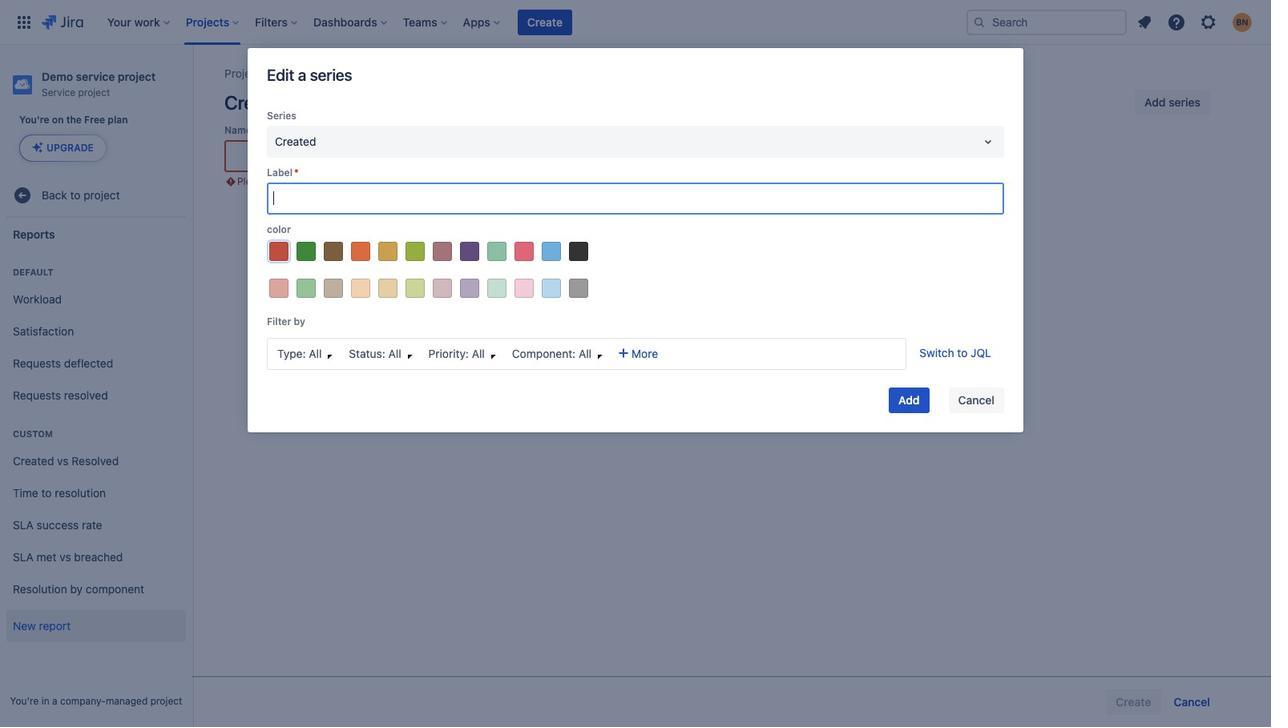 Task type: describe. For each thing, give the bounding box(es) containing it.
grey image
[[569, 279, 588, 298]]

service for demo service project service project
[[76, 70, 115, 83]]

jql
[[971, 346, 992, 360]]

type: all
[[277, 347, 322, 361]]

light blue image
[[542, 279, 561, 298]]

reports
[[13, 227, 55, 241]]

component: all
[[512, 347, 592, 361]]

default group
[[6, 250, 186, 417]]

demo service project
[[286, 67, 396, 80]]

name
[[224, 124, 252, 136]]

project up 'free'
[[78, 87, 110, 99]]

give
[[270, 176, 289, 188]]

dark green image
[[297, 242, 316, 261]]

cancel for rightmost cancel 'button'
[[1174, 696, 1210, 709]]

series
[[267, 110, 297, 122]]

light taupe image
[[433, 279, 452, 298]]

open image
[[979, 132, 998, 152]]

default
[[13, 267, 53, 277]]

to for jql
[[957, 346, 968, 360]]

2 vertical spatial a
[[52, 696, 57, 708]]

filter
[[267, 316, 291, 328]]

project for demo service project
[[360, 67, 396, 80]]

new report group
[[6, 606, 186, 648]]

free
[[84, 114, 105, 126]]

more button
[[612, 341, 665, 367]]

demo service project service project
[[42, 70, 156, 99]]

you're in a company-managed project
[[10, 696, 182, 708]]

error image
[[224, 176, 237, 188]]

dark brown image
[[324, 242, 343, 261]]

requests resolved
[[13, 388, 108, 402]]

light pink image
[[515, 279, 534, 298]]

all for status: all
[[388, 347, 401, 361]]

1 vertical spatial a
[[341, 176, 346, 188]]

new
[[13, 619, 36, 633]]

demo for demo service project service project
[[42, 70, 73, 83]]

requests resolved link
[[6, 380, 186, 412]]

priority: all
[[429, 347, 485, 361]]

resolution by component
[[13, 582, 144, 596]]

upgrade
[[46, 142, 94, 154]]

workload link
[[6, 284, 186, 316]]

component:
[[512, 347, 576, 361]]

light teal image
[[487, 279, 507, 298]]

to for project
[[70, 188, 81, 202]]

by for resolution
[[70, 582, 83, 596]]

component
[[86, 582, 144, 596]]

sla met vs breached
[[13, 550, 123, 564]]

custom group
[[6, 412, 186, 611]]

light yellow image
[[378, 279, 398, 298]]

Series text field
[[275, 134, 278, 150]]

primary element
[[10, 0, 967, 44]]

create report
[[224, 91, 335, 114]]

dark purple image
[[460, 242, 479, 261]]

edit
[[267, 66, 294, 84]]

project for demo service project service project
[[118, 70, 156, 83]]

dark blue image
[[542, 242, 561, 261]]

company-
[[60, 696, 106, 708]]

label
[[267, 167, 293, 179]]

met
[[37, 550, 56, 564]]

more
[[632, 347, 658, 361]]

dark orange image
[[351, 242, 370, 261]]

1 vertical spatial vs
[[60, 550, 71, 564]]

switch to jql
[[920, 346, 992, 360]]

created for created vs resolved
[[13, 454, 54, 468]]

workload
[[13, 292, 62, 306]]

0 vertical spatial vs
[[57, 454, 69, 468]]

switch
[[920, 346, 954, 360]]

add button
[[889, 388, 930, 414]]

create banner
[[0, 0, 1271, 45]]

requests deflected link
[[6, 348, 186, 380]]

time to resolution
[[13, 486, 106, 500]]

light brown image
[[324, 279, 343, 298]]

sla for sla met vs breached
[[13, 550, 34, 564]]

success
[[37, 518, 79, 532]]

requests for requests resolved
[[13, 388, 61, 402]]

dark pink image
[[515, 242, 534, 261]]

managed
[[106, 696, 148, 708]]

black image
[[569, 242, 588, 261]]

plan
[[108, 114, 128, 126]]

back
[[42, 188, 67, 202]]

in
[[41, 696, 49, 708]]

dark red image
[[269, 242, 289, 261]]



Task type: locate. For each thing, give the bounding box(es) containing it.
2 all from the left
[[388, 347, 401, 361]]

by inside custom group
[[70, 582, 83, 596]]

created
[[275, 135, 316, 148], [13, 454, 54, 468]]

add for add series
[[1145, 95, 1166, 109]]

all
[[309, 347, 322, 361], [388, 347, 401, 361], [472, 347, 485, 361], [579, 347, 592, 361]]

add inside edit a series dialog
[[899, 394, 920, 407]]

0 vertical spatial created
[[275, 135, 316, 148]]

1 vertical spatial sla
[[13, 550, 34, 564]]

the
[[66, 114, 82, 126]]

to for resolution
[[41, 486, 52, 500]]

edit a series
[[267, 66, 352, 84]]

requests for requests deflected
[[13, 356, 61, 370]]

switch to jql link
[[920, 346, 992, 360]]

0 vertical spatial cancel
[[958, 394, 995, 407]]

1 horizontal spatial to
[[70, 188, 81, 202]]

project for back to project
[[84, 188, 120, 202]]

a
[[298, 66, 306, 84], [341, 176, 346, 188], [52, 696, 57, 708]]

create
[[527, 15, 563, 28], [224, 91, 280, 114]]

created for created
[[275, 135, 316, 148]]

1 vertical spatial create
[[224, 91, 280, 114]]

none field inside edit a series dialog
[[269, 184, 1003, 213]]

all right 'component:'
[[579, 347, 592, 361]]

service for demo service project
[[320, 67, 357, 80]]

add for add
[[899, 394, 920, 407]]

all right priority:
[[472, 347, 485, 361]]

0 horizontal spatial a
[[52, 696, 57, 708]]

2 requests from the top
[[13, 388, 61, 402]]

vs
[[57, 454, 69, 468], [60, 550, 71, 564]]

project up 'plan'
[[118, 70, 156, 83]]

edit a series dialog
[[248, 48, 1024, 433]]

0 horizontal spatial create
[[224, 91, 280, 114]]

1 sla from the top
[[13, 518, 34, 532]]

to inside group
[[41, 486, 52, 500]]

light red image
[[269, 279, 289, 298]]

jira image
[[42, 12, 83, 32], [42, 12, 83, 32]]

vs right met
[[60, 550, 71, 564]]

cancel button inside edit a series dialog
[[949, 388, 1004, 414]]

cancel button
[[949, 388, 1004, 414], [1164, 690, 1220, 716]]

filter by
[[267, 316, 305, 328]]

project right "back"
[[84, 188, 120, 202]]

1 horizontal spatial demo
[[286, 67, 317, 80]]

1 horizontal spatial series
[[1169, 95, 1201, 109]]

light olive green image
[[406, 279, 425, 298]]

created inside custom group
[[13, 454, 54, 468]]

demo up create report
[[286, 67, 317, 80]]

by
[[294, 316, 305, 328], [70, 582, 83, 596]]

0 vertical spatial a
[[298, 66, 306, 84]]

demo inside 'demo service project service project'
[[42, 70, 73, 83]]

status:
[[349, 347, 385, 361]]

dark yellow image
[[378, 242, 398, 261]]

resolution by component link
[[6, 574, 186, 606]]

status: all
[[349, 347, 401, 361]]

service right edit
[[320, 67, 357, 80]]

0 vertical spatial series
[[310, 66, 352, 84]]

cancel inside edit a series dialog
[[958, 394, 995, 407]]

0 horizontal spatial cancel button
[[949, 388, 1004, 414]]

sla met vs breached link
[[6, 542, 186, 574]]

1 vertical spatial series
[[1169, 95, 1201, 109]]

2 vertical spatial to
[[41, 486, 52, 500]]

0 horizontal spatial demo
[[42, 70, 73, 83]]

report
[[284, 91, 335, 114], [311, 176, 338, 188], [39, 619, 71, 633]]

add series button
[[1135, 90, 1210, 115]]

breached
[[74, 550, 123, 564]]

2 horizontal spatial to
[[957, 346, 968, 360]]

cancel
[[958, 394, 995, 407], [1174, 696, 1210, 709]]

all for priority: all
[[472, 347, 485, 361]]

create inside button
[[527, 15, 563, 28]]

0 vertical spatial cancel button
[[949, 388, 1004, 414]]

rate
[[82, 518, 102, 532]]

1 vertical spatial you're
[[10, 696, 39, 708]]

1 vertical spatial created
[[13, 454, 54, 468]]

priority:
[[429, 347, 469, 361]]

vs up time to resolution
[[57, 454, 69, 468]]

demo service project link
[[286, 64, 396, 83]]

create for create
[[527, 15, 563, 28]]

to right "back"
[[70, 188, 81, 202]]

1 vertical spatial report
[[311, 176, 338, 188]]

by for filter
[[294, 316, 305, 328]]

new report
[[13, 619, 71, 633]]

search image
[[973, 16, 986, 28]]

0 vertical spatial to
[[70, 188, 81, 202]]

demo up service
[[42, 70, 73, 83]]

custom
[[13, 429, 53, 439]]

1 vertical spatial cancel
[[1174, 696, 1210, 709]]

report right the new
[[39, 619, 71, 633]]

time to resolution link
[[6, 478, 186, 510]]

1 horizontal spatial by
[[294, 316, 305, 328]]

Search field
[[967, 9, 1127, 35]]

to inside edit a series dialog
[[957, 346, 968, 360]]

report for new report
[[39, 619, 71, 633]]

all right status:
[[388, 347, 401, 361]]

created vs resolved
[[13, 454, 119, 468]]

0 horizontal spatial to
[[41, 486, 52, 500]]

cancel for cancel 'button' in edit a series dialog
[[958, 394, 995, 407]]

demo inside demo service project link
[[286, 67, 317, 80]]

satisfaction link
[[6, 316, 186, 348]]

sla for sla success rate
[[13, 518, 34, 532]]

demo for demo service project
[[286, 67, 317, 80]]

2 vertical spatial report
[[39, 619, 71, 633]]

all for type: all
[[309, 347, 322, 361]]

you're for you're in a company-managed project
[[10, 696, 39, 708]]

1 vertical spatial by
[[70, 582, 83, 596]]

project
[[360, 67, 396, 80], [118, 70, 156, 83], [78, 87, 110, 99], [84, 188, 120, 202], [150, 696, 182, 708]]

by inside edit a series dialog
[[294, 316, 305, 328]]

satisfaction
[[13, 324, 74, 338]]

0 vertical spatial add
[[1145, 95, 1166, 109]]

to left jql
[[957, 346, 968, 360]]

0 vertical spatial requests
[[13, 356, 61, 370]]

1 horizontal spatial cancel button
[[1164, 690, 1220, 716]]

Name field
[[226, 142, 415, 171]]

by down sla met vs breached
[[70, 582, 83, 596]]

2 horizontal spatial a
[[341, 176, 346, 188]]

sla left met
[[13, 550, 34, 564]]

0 horizontal spatial series
[[310, 66, 352, 84]]

1 horizontal spatial cancel
[[1174, 696, 1210, 709]]

0 horizontal spatial add
[[899, 394, 920, 407]]

requests down satisfaction
[[13, 356, 61, 370]]

0 horizontal spatial service
[[76, 70, 115, 83]]

1 vertical spatial to
[[957, 346, 968, 360]]

0 vertical spatial by
[[294, 316, 305, 328]]

0 horizontal spatial created
[[13, 454, 54, 468]]

demo
[[286, 67, 317, 80], [42, 70, 73, 83]]

light orange image
[[351, 279, 370, 298]]

time
[[13, 486, 38, 500]]

service
[[42, 87, 75, 99]]

service inside 'demo service project service project'
[[76, 70, 115, 83]]

*
[[294, 167, 299, 179]]

project right 'edit a series'
[[360, 67, 396, 80]]

deflected
[[64, 356, 113, 370]]

sla success rate
[[13, 518, 102, 532]]

requests
[[13, 356, 61, 370], [13, 388, 61, 402]]

series
[[310, 66, 352, 84], [1169, 95, 1201, 109]]

add series
[[1145, 95, 1201, 109]]

0 horizontal spatial cancel
[[958, 394, 995, 407]]

to right time
[[41, 486, 52, 500]]

dark taupe image
[[433, 242, 452, 261]]

a right in at the left of the page
[[52, 696, 57, 708]]

report inside "link"
[[39, 619, 71, 633]]

1 horizontal spatial create
[[527, 15, 563, 28]]

sla down time
[[13, 518, 34, 532]]

sla success rate link
[[6, 510, 186, 542]]

report down 'edit a series'
[[284, 91, 335, 114]]

project right managed
[[150, 696, 182, 708]]

a inside dialog
[[298, 66, 306, 84]]

series inside button
[[1169, 95, 1201, 109]]

1 horizontal spatial service
[[320, 67, 357, 80]]

resolution
[[13, 582, 67, 596]]

you're left on
[[19, 114, 49, 126]]

by right filter
[[294, 316, 305, 328]]

created down custom at the bottom
[[13, 454, 54, 468]]

0 vertical spatial sla
[[13, 518, 34, 532]]

you're for you're on the free plan
[[19, 114, 49, 126]]

1 vertical spatial requests
[[13, 388, 61, 402]]

resolved
[[64, 388, 108, 402]]

requests up custom at the bottom
[[13, 388, 61, 402]]

1 horizontal spatial created
[[275, 135, 316, 148]]

label *
[[267, 167, 299, 179]]

all for component: all
[[579, 347, 592, 361]]

series inside dialog
[[310, 66, 352, 84]]

add
[[1145, 95, 1166, 109], [899, 394, 920, 407]]

type:
[[277, 347, 306, 361]]

service
[[320, 67, 357, 80], [76, 70, 115, 83]]

1 all from the left
[[309, 347, 322, 361]]

please
[[237, 176, 267, 188]]

a right edit
[[298, 66, 306, 84]]

requests deflected
[[13, 356, 113, 370]]

service up 'free'
[[76, 70, 115, 83]]

a left name
[[341, 176, 346, 188]]

back to project link
[[6, 180, 186, 212]]

created down series
[[275, 135, 316, 148]]

color
[[267, 224, 291, 236]]

this
[[291, 176, 308, 188]]

light purple image
[[460, 279, 479, 298]]

report for create report
[[284, 91, 335, 114]]

1 horizontal spatial a
[[298, 66, 306, 84]]

create button
[[518, 9, 572, 35]]

projects
[[224, 67, 267, 80]]

upgrade button
[[20, 135, 106, 161]]

0 vertical spatial you're
[[19, 114, 49, 126]]

resolved
[[72, 454, 119, 468]]

on
[[52, 114, 64, 126]]

new report link
[[6, 611, 186, 643]]

2 sla from the top
[[13, 550, 34, 564]]

all right type: at the top
[[309, 347, 322, 361]]

None field
[[269, 184, 1003, 213]]

0 vertical spatial create
[[527, 15, 563, 28]]

created inside series element
[[275, 135, 316, 148]]

dark teal image
[[487, 242, 507, 261]]

series element
[[267, 126, 1004, 158]]

1 requests from the top
[[13, 356, 61, 370]]

create for create report
[[224, 91, 280, 114]]

light green image
[[297, 279, 316, 298]]

resolution
[[55, 486, 106, 500]]

back to project
[[42, 188, 120, 202]]

you're left in at the left of the page
[[10, 696, 39, 708]]

0 vertical spatial report
[[284, 91, 335, 114]]

0 horizontal spatial by
[[70, 582, 83, 596]]

created vs resolved link
[[6, 446, 186, 478]]

1 horizontal spatial add
[[1145, 95, 1166, 109]]

report right this
[[311, 176, 338, 188]]

you're
[[19, 114, 49, 126], [10, 696, 39, 708]]

dark olive green image
[[406, 242, 425, 261]]

sla
[[13, 518, 34, 532], [13, 550, 34, 564]]

1 vertical spatial cancel button
[[1164, 690, 1220, 716]]

4 all from the left
[[579, 347, 592, 361]]

3 all from the left
[[472, 347, 485, 361]]

name
[[349, 176, 374, 188]]

please give this report a name
[[237, 176, 374, 188]]

you're on the free plan
[[19, 114, 128, 126]]

projects link
[[224, 64, 267, 83]]

1 vertical spatial add
[[899, 394, 920, 407]]



Task type: vqa. For each thing, say whether or not it's contained in the screenshot.
'report' in the 'New report' link
yes



